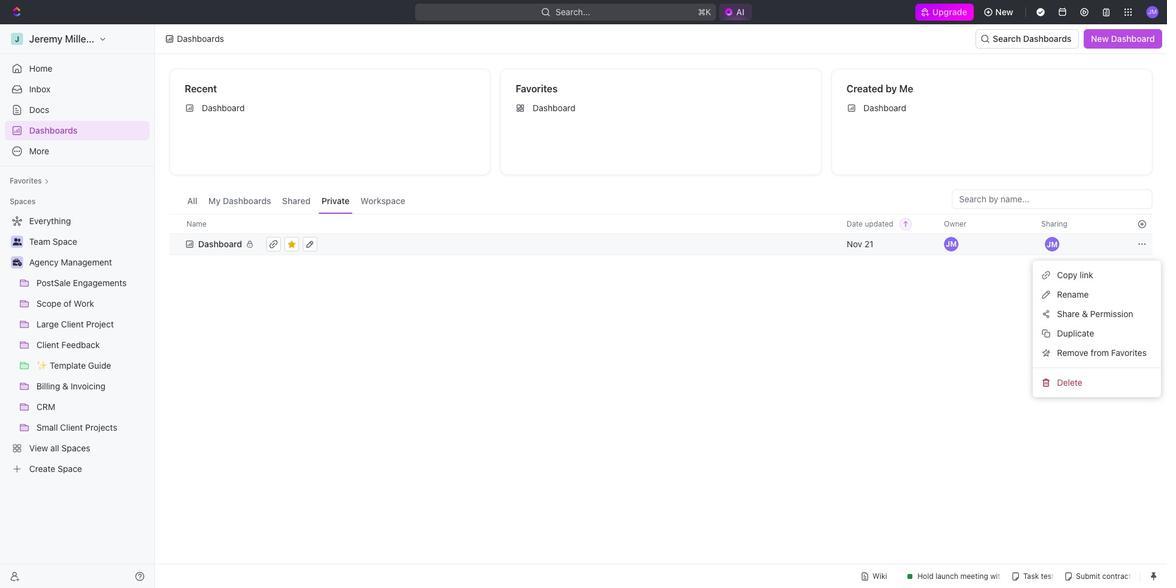 Task type: describe. For each thing, give the bounding box(es) containing it.
search dashboards button
[[976, 29, 1079, 49]]

2 horizontal spatial favorites
[[1112, 348, 1147, 358]]

dashboard inside table
[[198, 239, 242, 249]]

home
[[29, 63, 52, 74]]

delete
[[1058, 378, 1083, 388]]

my
[[209, 196, 221, 206]]

nov
[[847, 239, 863, 249]]

search
[[993, 33, 1022, 44]]

spaces
[[10, 197, 36, 206]]

jm for jeremy miller, , element inside jm button
[[1047, 240, 1058, 249]]

new dashboard button
[[1084, 29, 1163, 49]]

nov 21
[[847, 239, 874, 249]]

dashboards inside button
[[223, 196, 271, 206]]

rename button
[[1038, 285, 1157, 305]]

new button
[[979, 2, 1021, 22]]

new for new
[[996, 7, 1014, 17]]

owner
[[945, 219, 967, 228]]

⌘k
[[699, 7, 712, 17]]

tab list containing all
[[184, 190, 409, 214]]

jeremy miller, , element inside jm button
[[1046, 237, 1060, 252]]

table containing dashboard
[[170, 214, 1153, 257]]

permission
[[1091, 309, 1134, 319]]

inbox
[[29, 84, 51, 94]]

created by me
[[847, 83, 914, 94]]

agency
[[29, 257, 59, 268]]

remove from favorites
[[1058, 348, 1147, 358]]

agency management link
[[29, 253, 147, 272]]

duplicate button
[[1038, 324, 1157, 344]]

home link
[[5, 59, 150, 78]]

shared button
[[279, 190, 314, 214]]

updated
[[865, 219, 894, 228]]

duplicate
[[1058, 328, 1095, 339]]

copy link
[[1058, 270, 1094, 280]]

all
[[187, 196, 198, 206]]

share & permission
[[1058, 309, 1134, 319]]

business time image
[[12, 259, 22, 266]]

copy
[[1058, 270, 1078, 280]]

me
[[900, 83, 914, 94]]

private
[[322, 196, 350, 206]]

workspace button
[[358, 190, 409, 214]]

docs
[[29, 105, 49, 115]]

jm for 2nd jeremy miller, , element from the right
[[946, 240, 957, 249]]

my dashboards
[[209, 196, 271, 206]]

date updated button
[[840, 215, 912, 234]]

upgrade link
[[916, 4, 974, 21]]

sharing
[[1042, 219, 1068, 228]]

dashboards up recent
[[177, 33, 224, 44]]

dashboard link for created by me
[[842, 99, 1148, 118]]

delete button
[[1038, 373, 1157, 393]]

dashboards link
[[5, 121, 150, 140]]

1 horizontal spatial favorites
[[516, 83, 558, 94]]

management
[[61, 257, 112, 268]]

agency management
[[29, 257, 112, 268]]

dashboard link for favorites
[[511, 99, 817, 118]]

workspace
[[361, 196, 406, 206]]



Task type: vqa. For each thing, say whether or not it's contained in the screenshot.
new
yes



Task type: locate. For each thing, give the bounding box(es) containing it.
shared
[[282, 196, 311, 206]]

1 jeremy miller, , element from the left
[[945, 237, 959, 252]]

created
[[847, 83, 884, 94]]

0 vertical spatial new
[[996, 7, 1014, 17]]

dashboards inside button
[[1024, 33, 1072, 44]]

favorites
[[516, 83, 558, 94], [10, 176, 42, 186], [1112, 348, 1147, 358]]

dashboards down docs
[[29, 125, 78, 136]]

remove
[[1058, 348, 1089, 358]]

rename
[[1058, 290, 1089, 300]]

upgrade
[[933, 7, 968, 17]]

dashboard
[[1112, 33, 1156, 44], [202, 103, 245, 113], [533, 103, 576, 113], [864, 103, 907, 113], [198, 239, 242, 249]]

share
[[1058, 309, 1080, 319]]

dashboard link
[[180, 99, 486, 118], [511, 99, 817, 118], [842, 99, 1148, 118]]

jm down owner
[[946, 240, 957, 249]]

1 horizontal spatial dashboard link
[[511, 99, 817, 118]]

dashboard for created by me
[[864, 103, 907, 113]]

2 dashboard link from the left
[[511, 99, 817, 118]]

from
[[1091, 348, 1110, 358]]

3 dashboard link from the left
[[842, 99, 1148, 118]]

copy link button
[[1038, 266, 1157, 285]]

21
[[865, 239, 874, 249]]

name
[[187, 219, 207, 228]]

1 horizontal spatial jm
[[1047, 240, 1058, 249]]

jm
[[946, 240, 957, 249], [1047, 240, 1058, 249]]

0 horizontal spatial jm
[[946, 240, 957, 249]]

1 jm from the left
[[946, 240, 957, 249]]

dashboards inside 'link'
[[29, 125, 78, 136]]

recent
[[185, 83, 217, 94]]

&
[[1083, 309, 1089, 319]]

all button
[[184, 190, 201, 214]]

dashboards right search
[[1024, 33, 1072, 44]]

link
[[1080, 270, 1094, 280]]

jeremy miller, , element down owner
[[945, 237, 959, 252]]

0 vertical spatial favorites
[[516, 83, 558, 94]]

1 dashboard link from the left
[[180, 99, 486, 118]]

1 horizontal spatial jeremy miller, , element
[[1046, 237, 1060, 252]]

table
[[170, 214, 1153, 257]]

jm down sharing
[[1047, 240, 1058, 249]]

2 jm from the left
[[1047, 240, 1058, 249]]

0 horizontal spatial favorites
[[10, 176, 42, 186]]

share & permission button
[[1038, 305, 1157, 324]]

row containing dashboard
[[170, 232, 1153, 257]]

my dashboards button
[[205, 190, 274, 214]]

2 vertical spatial favorites
[[1112, 348, 1147, 358]]

0 horizontal spatial new
[[996, 7, 1014, 17]]

dashboards
[[177, 33, 224, 44], [1024, 33, 1072, 44], [29, 125, 78, 136], [223, 196, 271, 206]]

new
[[996, 7, 1014, 17], [1092, 33, 1109, 44]]

0 horizontal spatial jeremy miller, , element
[[945, 237, 959, 252]]

new dashboard
[[1092, 33, 1156, 44]]

by
[[886, 83, 897, 94]]

dashboard for recent
[[202, 103, 245, 113]]

0 horizontal spatial dashboard link
[[180, 99, 486, 118]]

dashboard link for recent
[[180, 99, 486, 118]]

jm button
[[1042, 234, 1064, 255]]

favorites inside sidebar navigation
[[10, 176, 42, 186]]

date
[[847, 219, 863, 228]]

new for new dashboard
[[1092, 33, 1109, 44]]

private button
[[319, 190, 353, 214]]

dashboards right my
[[223, 196, 271, 206]]

dashboard inside button
[[1112, 33, 1156, 44]]

search...
[[556, 7, 591, 17]]

remove from favorites button
[[1038, 344, 1157, 363]]

Search by name... text field
[[960, 190, 1146, 209]]

row
[[170, 214, 1153, 234], [170, 232, 1153, 257]]

1 row from the top
[[170, 214, 1153, 234]]

dashboard for favorites
[[533, 103, 576, 113]]

dashboard button
[[185, 232, 833, 257], [185, 232, 262, 257]]

2 row from the top
[[170, 232, 1153, 257]]

sidebar navigation
[[0, 24, 155, 589]]

jm inside button
[[1047, 240, 1058, 249]]

1 vertical spatial new
[[1092, 33, 1109, 44]]

favorites button
[[5, 174, 54, 189]]

2 jeremy miller, , element from the left
[[1046, 237, 1060, 252]]

date updated
[[847, 219, 894, 228]]

tab list
[[184, 190, 409, 214]]

row containing name
[[170, 214, 1153, 234]]

2 horizontal spatial dashboard link
[[842, 99, 1148, 118]]

jeremy miller, , element down sharing
[[1046, 237, 1060, 252]]

inbox link
[[5, 80, 150, 99]]

1 horizontal spatial new
[[1092, 33, 1109, 44]]

jeremy miller, , element
[[945, 237, 959, 252], [1046, 237, 1060, 252]]

docs link
[[5, 100, 150, 120]]

search dashboards
[[993, 33, 1072, 44]]

1 vertical spatial favorites
[[10, 176, 42, 186]]



